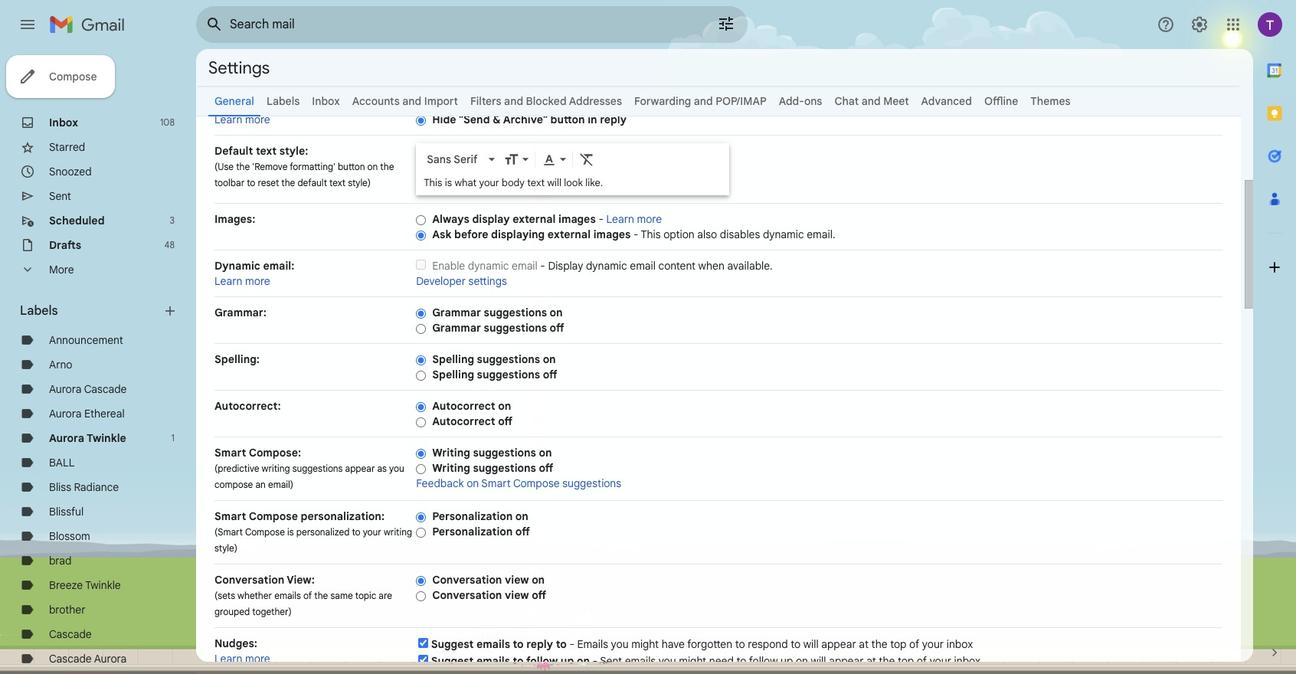 Task type: describe. For each thing, give the bounding box(es) containing it.
1 email from the left
[[512, 259, 538, 273]]

blissful
[[49, 505, 84, 519]]

compose button
[[6, 55, 115, 98]]

learn more link down the nudges:
[[215, 652, 270, 666]]

need
[[709, 654, 734, 668]]

add-
[[779, 94, 804, 108]]

accounts
[[352, 94, 400, 108]]

0 horizontal spatial text
[[256, 144, 277, 158]]

cascade for cascade aurora
[[49, 652, 92, 666]]

personalization off
[[432, 525, 530, 539]]

off for spelling suggestions on
[[543, 368, 557, 382]]

smart for smart compose:
[[215, 446, 246, 460]]

default text style: (use the 'remove formatting' button on the toolbar to reset the default text style)
[[215, 144, 394, 188]]

grammar suggestions off
[[432, 321, 564, 335]]

style) inside default text style: (use the 'remove formatting' button on the toolbar to reset the default text style)
[[348, 177, 371, 188]]

in
[[588, 113, 597, 126]]

sans serif option
[[424, 152, 486, 167]]

Hide "Send & Archive" button in reply radio
[[416, 115, 426, 126]]

off for conversation view on
[[532, 588, 546, 602]]

labels for labels heading
[[20, 303, 58, 319]]

0 vertical spatial images
[[559, 212, 596, 226]]

2 horizontal spatial text
[[527, 176, 545, 189]]

personalization on
[[432, 509, 529, 523]]

themes
[[1031, 94, 1071, 108]]

conversation view on
[[432, 573, 545, 587]]

have
[[662, 637, 685, 651]]

personalized
[[296, 526, 350, 538]]

conversation view off
[[432, 588, 546, 602]]

Personalization off radio
[[416, 527, 426, 538]]

appear inside smart compose: (predictive writing suggestions appear as you compose an email)
[[345, 463, 375, 474]]

- inside enable dynamic email - display dynamic email content when available. developer settings
[[540, 259, 545, 273]]

labels heading
[[20, 303, 162, 319]]

view for on
[[505, 573, 529, 587]]

grammar for grammar suggestions off
[[432, 321, 481, 335]]

of inside conversation view: (sets whether emails of the same topic are grouped together)
[[303, 590, 312, 601]]

compose:
[[249, 446, 301, 460]]

general link
[[215, 94, 254, 108]]

starred
[[49, 140, 85, 154]]

0 horizontal spatial dynamic
[[468, 259, 509, 273]]

breeze twinkle
[[49, 578, 121, 592]]

offline link
[[984, 94, 1018, 108]]

Grammar suggestions off radio
[[416, 323, 426, 335]]

more inside dynamic email: learn more
[[245, 274, 270, 288]]

bliss
[[49, 480, 71, 494]]

learn down general link
[[215, 113, 243, 126]]

dynamic email: learn more
[[215, 259, 294, 288]]

sent link
[[49, 189, 71, 203]]

enable dynamic email - display dynamic email content when available. developer settings
[[416, 259, 773, 288]]

Conversation view off radio
[[416, 591, 426, 602]]

to inside default text style: (use the 'remove formatting' button on the toolbar to reset the default text style)
[[247, 177, 255, 188]]

toolbar
[[215, 177, 245, 188]]

Conversation view on radio
[[416, 575, 426, 587]]

compose
[[215, 479, 253, 490]]

1 vertical spatial sent
[[600, 654, 622, 668]]

Search mail text field
[[230, 17, 674, 32]]

default
[[298, 177, 327, 188]]

sans
[[427, 153, 451, 166]]

accounts and import
[[352, 94, 458, 108]]

0 vertical spatial inbox link
[[312, 94, 340, 108]]

available.
[[727, 259, 773, 273]]

on inside default text style: (use the 'remove formatting' button on the toolbar to reset the default text style)
[[367, 161, 378, 172]]

suggest for suggest emails to reply to - emails you might have forgotten to respond to will appear at the top of your inbox
[[431, 637, 474, 651]]

more down general link
[[245, 113, 270, 126]]

the inside conversation view: (sets whether emails of the same topic are grouped together)
[[314, 590, 328, 601]]

display
[[472, 212, 510, 226]]

dynamic
[[215, 259, 260, 273]]

settings image
[[1191, 15, 1209, 34]]

2 vertical spatial you
[[659, 654, 676, 668]]

look
[[564, 176, 583, 189]]

grouped
[[215, 606, 250, 618]]

ethereal
[[84, 407, 125, 421]]

as
[[377, 463, 387, 474]]

advanced search options image
[[711, 8, 742, 39]]

2 horizontal spatial dynamic
[[763, 228, 804, 241]]

1 horizontal spatial button
[[551, 113, 585, 126]]

ask
[[432, 228, 452, 241]]

blissful link
[[49, 505, 84, 519]]

1 up from the left
[[561, 654, 574, 668]]

style) inside smart compose personalization: (smart compose is personalized to your writing style)
[[215, 542, 237, 554]]

Ask before displaying external images radio
[[416, 230, 426, 241]]

smart compose personalization: (smart compose is personalized to your writing style)
[[215, 509, 412, 554]]

accounts and import link
[[352, 94, 458, 108]]

and for filters
[[504, 94, 523, 108]]

arno link
[[49, 358, 72, 372]]

always
[[432, 212, 470, 226]]

2 up from the left
[[781, 654, 793, 668]]

and for forwarding
[[694, 94, 713, 108]]

writing inside smart compose: (predictive writing suggestions appear as you compose an email)
[[262, 463, 290, 474]]

email)
[[268, 479, 293, 490]]

more inside nudges: learn more
[[245, 652, 270, 666]]

learn more link down dynamic
[[215, 274, 270, 288]]

autocorrect on
[[432, 399, 511, 413]]

1 vertical spatial appear
[[822, 637, 856, 651]]

what
[[455, 176, 477, 189]]

option
[[664, 228, 695, 241]]

whether
[[238, 590, 272, 601]]

is inside smart compose personalization: (smart compose is personalized to your writing style)
[[287, 526, 294, 538]]

1 vertical spatial at
[[867, 654, 876, 668]]

Autocorrect on radio
[[416, 401, 426, 413]]

grammar:
[[215, 306, 267, 319]]

forgotten
[[687, 637, 733, 651]]

body
[[502, 176, 525, 189]]

gmail image
[[49, 9, 133, 40]]

images:
[[215, 212, 255, 226]]

disables
[[720, 228, 760, 241]]

cascade aurora link
[[49, 652, 127, 666]]

inbox for leftmost inbox link
[[49, 116, 78, 129]]

same
[[331, 590, 353, 601]]

- up ask before displaying external images - this option also disables dynamic email. on the top
[[599, 212, 604, 226]]

twinkle for aurora twinkle
[[87, 431, 126, 445]]

cascade aurora
[[49, 652, 127, 666]]

1 vertical spatial top
[[898, 654, 914, 668]]

add-ons link
[[779, 94, 822, 108]]

archive"
[[503, 113, 548, 126]]

Writing suggestions on radio
[[416, 448, 426, 460]]

forwarding
[[634, 94, 691, 108]]

Grammar suggestions on radio
[[416, 308, 426, 319]]

0 vertical spatial external
[[513, 212, 556, 226]]

1 vertical spatial inbox
[[954, 654, 981, 668]]

content
[[659, 259, 696, 273]]

suggest emails to follow up on - sent emails you might need to follow up on will appear at the top of your inbox
[[431, 654, 981, 668]]

grammar for grammar suggestions on
[[432, 306, 481, 319]]

brad link
[[49, 554, 72, 568]]

(use
[[215, 161, 234, 172]]

emails inside conversation view: (sets whether emails of the same topic are grouped together)
[[274, 590, 301, 601]]

aurora twinkle link
[[49, 431, 126, 445]]

breeze
[[49, 578, 83, 592]]

writing for writing suggestions off
[[432, 461, 470, 475]]

0 horizontal spatial reply
[[527, 637, 553, 651]]

drafts link
[[49, 238, 81, 252]]

off for grammar suggestions on
[[550, 321, 564, 335]]

&
[[493, 113, 501, 126]]

import
[[424, 94, 458, 108]]

off down 'personalization on'
[[515, 525, 530, 539]]

- left option
[[634, 228, 639, 241]]

(smart
[[215, 526, 243, 538]]

suggestions for spelling suggestions on
[[477, 352, 540, 366]]

grammar suggestions on
[[432, 306, 563, 319]]

- down emails
[[593, 654, 598, 668]]

ons
[[804, 94, 822, 108]]

1 horizontal spatial text
[[329, 177, 346, 188]]

an
[[255, 479, 266, 490]]

snoozed link
[[49, 165, 92, 179]]

suggestions for writing suggestions off
[[473, 461, 536, 475]]

topic
[[355, 590, 376, 601]]

0 vertical spatial cascade
[[84, 382, 127, 396]]

learn up ask before displaying external images - this option also disables dynamic email. on the top
[[606, 212, 634, 226]]

learn more link down general link
[[215, 113, 270, 126]]

brother
[[49, 603, 85, 617]]



Task type: vqa. For each thing, say whether or not it's contained in the screenshot.


Task type: locate. For each thing, give the bounding box(es) containing it.
1 view from the top
[[505, 573, 529, 587]]

snoozed
[[49, 165, 92, 179]]

autocorrect up autocorrect off
[[432, 399, 495, 413]]

inbox
[[312, 94, 340, 108], [49, 116, 78, 129]]

inbox link up starred
[[49, 116, 78, 129]]

aurora for aurora ethereal
[[49, 407, 82, 421]]

also
[[697, 228, 717, 241]]

0 vertical spatial appear
[[345, 463, 375, 474]]

aurora cascade link
[[49, 382, 127, 396]]

chat and meet link
[[835, 94, 909, 108]]

- left emails
[[570, 637, 574, 651]]

2 vertical spatial appear
[[829, 654, 864, 668]]

0 vertical spatial reply
[[600, 113, 627, 126]]

this down sans at the top left of page
[[424, 176, 442, 189]]

1 spelling from the top
[[432, 352, 474, 366]]

1 horizontal spatial dynamic
[[586, 259, 627, 273]]

is left what
[[445, 176, 452, 189]]

off for writing suggestions on
[[539, 461, 553, 475]]

conversation for conversation view on
[[432, 573, 502, 587]]

0 vertical spatial view
[[505, 573, 529, 587]]

compose down writing suggestions off
[[513, 477, 560, 490]]

twinkle for breeze twinkle
[[85, 578, 121, 592]]

0 vertical spatial at
[[859, 637, 869, 651]]

aurora for aurora twinkle
[[49, 431, 84, 445]]

2 email from the left
[[630, 259, 656, 273]]

0 horizontal spatial might
[[631, 637, 659, 651]]

and for chat
[[862, 94, 881, 108]]

autocorrect
[[432, 399, 495, 413], [432, 414, 495, 428]]

1 writing from the top
[[432, 446, 470, 460]]

0 vertical spatial spelling
[[432, 352, 474, 366]]

1 vertical spatial personalization
[[432, 525, 513, 539]]

0 vertical spatial is
[[445, 176, 452, 189]]

1 horizontal spatial style)
[[348, 177, 371, 188]]

this
[[424, 176, 442, 189], [641, 228, 661, 241]]

suggestions for grammar suggestions on
[[484, 306, 547, 319]]

1 vertical spatial images
[[594, 228, 631, 241]]

1 horizontal spatial is
[[445, 176, 452, 189]]

0 horizontal spatial sent
[[49, 189, 71, 203]]

style) down (smart at bottom
[[215, 542, 237, 554]]

might
[[631, 637, 659, 651], [679, 654, 707, 668]]

1 horizontal spatial might
[[679, 654, 707, 668]]

filters and blocked addresses link
[[470, 94, 622, 108]]

tab list
[[1253, 49, 1296, 619]]

hide
[[432, 113, 456, 126]]

reply right "in" on the top left of the page
[[600, 113, 627, 126]]

addresses
[[569, 94, 622, 108]]

follow
[[526, 654, 558, 668], [749, 654, 778, 668]]

images down look
[[559, 212, 596, 226]]

writing suggestions on
[[432, 446, 552, 460]]

0 horizontal spatial email
[[512, 259, 538, 273]]

1 vertical spatial style)
[[215, 542, 237, 554]]

spelling for spelling suggestions off
[[432, 368, 474, 382]]

1 horizontal spatial follow
[[749, 654, 778, 668]]

ball link
[[49, 456, 75, 470]]

when
[[698, 259, 725, 273]]

more up ask before displaying external images - this option also disables dynamic email. on the top
[[637, 212, 662, 226]]

sent inside labels navigation
[[49, 189, 71, 203]]

1 horizontal spatial this
[[641, 228, 661, 241]]

1 horizontal spatial you
[[611, 637, 629, 651]]

pop/imap
[[716, 94, 767, 108]]

None checkbox
[[416, 260, 426, 270], [418, 655, 428, 665], [416, 260, 426, 270], [418, 655, 428, 665]]

of
[[303, 590, 312, 601], [909, 637, 920, 651], [917, 654, 927, 668]]

0 horizontal spatial labels
[[20, 303, 58, 319]]

might down suggest emails to reply to - emails you might have forgotten to respond to will appear at the top of your inbox
[[679, 654, 707, 668]]

0 vertical spatial sent
[[49, 189, 71, 203]]

spelling right spelling suggestions off option
[[432, 368, 474, 382]]

0 vertical spatial inbox
[[947, 637, 973, 651]]

grammar right grammar suggestions off "option"
[[432, 321, 481, 335]]

text right default
[[329, 177, 346, 188]]

starred link
[[49, 140, 85, 154]]

spelling:
[[215, 352, 260, 366]]

themes link
[[1031, 94, 1071, 108]]

spelling right "spelling suggestions on" option on the bottom left of page
[[432, 352, 474, 366]]

1 vertical spatial grammar
[[432, 321, 481, 335]]

Writing suggestions off radio
[[416, 463, 426, 475]]

suggestions inside smart compose: (predictive writing suggestions appear as you compose an email)
[[292, 463, 343, 474]]

you down the have
[[659, 654, 676, 668]]

writing inside smart compose personalization: (smart compose is personalized to your writing style)
[[384, 526, 412, 538]]

images up enable dynamic email - display dynamic email content when available. developer settings
[[594, 228, 631, 241]]

0 vertical spatial inbox
[[312, 94, 340, 108]]

conversation for conversation view off
[[432, 588, 502, 602]]

dynamic left 'email.'
[[763, 228, 804, 241]]

compose down email) at the bottom left
[[249, 509, 298, 523]]

labels inside navigation
[[20, 303, 58, 319]]

0 horizontal spatial button
[[338, 161, 365, 172]]

inbox up starred
[[49, 116, 78, 129]]

inbox for the top inbox link
[[312, 94, 340, 108]]

0 horizontal spatial up
[[561, 654, 574, 668]]

to inside smart compose personalization: (smart compose is personalized to your writing style)
[[352, 526, 361, 538]]

formatting options toolbar
[[421, 145, 725, 173]]

settings
[[469, 274, 507, 288]]

0 vertical spatial suggest
[[431, 637, 474, 651]]

Personalization on radio
[[416, 512, 426, 523]]

off down grammar suggestions on
[[550, 321, 564, 335]]

2 spelling from the top
[[432, 368, 474, 382]]

writing down compose:
[[262, 463, 290, 474]]

personalization up the personalization off
[[432, 509, 513, 523]]

0 horizontal spatial follow
[[526, 654, 558, 668]]

1 vertical spatial button
[[338, 161, 365, 172]]

1
[[171, 432, 175, 444]]

autocorrect for autocorrect off
[[432, 414, 495, 428]]

personalization down 'personalization on'
[[432, 525, 513, 539]]

sent down snoozed
[[49, 189, 71, 203]]

suggestions for writing suggestions on
[[473, 446, 536, 460]]

108
[[160, 116, 175, 128]]

0 vertical spatial twinkle
[[87, 431, 126, 445]]

button left "in" on the top left of the page
[[551, 113, 585, 126]]

0 horizontal spatial writing
[[262, 463, 290, 474]]

0 vertical spatial button
[[551, 113, 585, 126]]

will
[[547, 176, 562, 189], [803, 637, 819, 651], [811, 654, 826, 668]]

0 horizontal spatial you
[[389, 463, 404, 474]]

1 autocorrect from the top
[[432, 399, 495, 413]]

0 vertical spatial will
[[547, 176, 562, 189]]

1 vertical spatial is
[[287, 526, 294, 538]]

2 vertical spatial smart
[[215, 509, 246, 523]]

smart down writing suggestions off
[[481, 477, 511, 490]]

1 vertical spatial smart
[[481, 477, 511, 490]]

1 vertical spatial view
[[505, 588, 529, 602]]

aurora twinkle
[[49, 431, 126, 445]]

Spelling suggestions off radio
[[416, 370, 426, 381]]

3 and from the left
[[694, 94, 713, 108]]

filters and blocked addresses
[[470, 94, 622, 108]]

labels down more
[[20, 303, 58, 319]]

email down ask before displaying external images - this option also disables dynamic email. on the top
[[630, 259, 656, 273]]

writing right writing suggestions on option
[[432, 446, 470, 460]]

and up 'hide "send & archive" button in reply' option at the left top of the page
[[402, 94, 422, 108]]

sans serif
[[427, 153, 478, 166]]

search mail image
[[201, 11, 228, 38]]

0 horizontal spatial inbox
[[49, 116, 78, 129]]

radiance
[[74, 480, 119, 494]]

learn inside dynamic email: learn more
[[215, 274, 243, 288]]

suggest
[[431, 637, 474, 651], [431, 654, 474, 668]]

1 vertical spatial inbox link
[[49, 116, 78, 129]]

2 vertical spatial will
[[811, 654, 826, 668]]

Always display external images radio
[[416, 214, 426, 226]]

0 vertical spatial this
[[424, 176, 442, 189]]

smart up (smart at bottom
[[215, 509, 246, 523]]

1 horizontal spatial labels
[[267, 94, 300, 108]]

text right body
[[527, 176, 545, 189]]

labels up 'learn more'
[[267, 94, 300, 108]]

bliss radiance link
[[49, 480, 119, 494]]

view up conversation view off
[[505, 573, 529, 587]]

twinkle
[[87, 431, 126, 445], [85, 578, 121, 592]]

1 vertical spatial reply
[[527, 637, 553, 651]]

inbox inside labels navigation
[[49, 116, 78, 129]]

2 follow from the left
[[749, 654, 778, 668]]

suggest for suggest emails to follow up on - sent emails you might need to follow up on will appear at the top of your inbox
[[431, 654, 474, 668]]

2 personalization from the top
[[432, 525, 513, 539]]

learn more link up ask before displaying external images - this option also disables dynamic email. on the top
[[606, 212, 662, 226]]

together)
[[252, 606, 292, 618]]

0 vertical spatial top
[[890, 637, 907, 651]]

dynamic up settings
[[468, 259, 509, 273]]

inbox right labels link
[[312, 94, 340, 108]]

you right emails
[[611, 637, 629, 651]]

before
[[454, 228, 488, 241]]

top
[[890, 637, 907, 651], [898, 654, 914, 668]]

0 vertical spatial writing
[[432, 446, 470, 460]]

None checkbox
[[418, 638, 428, 648]]

learn down the nudges:
[[215, 652, 243, 666]]

smart inside smart compose: (predictive writing suggestions appear as you compose an email)
[[215, 446, 246, 460]]

2 writing from the top
[[432, 461, 470, 475]]

writing for writing suggestions on
[[432, 446, 470, 460]]

you for emails
[[611, 637, 629, 651]]

external
[[513, 212, 556, 226], [548, 228, 591, 241]]

1 vertical spatial spelling
[[432, 368, 474, 382]]

1 vertical spatial external
[[548, 228, 591, 241]]

1 vertical spatial twinkle
[[85, 578, 121, 592]]

external down always display external images - learn more
[[548, 228, 591, 241]]

view for off
[[505, 588, 529, 602]]

4 and from the left
[[862, 94, 881, 108]]

"send
[[459, 113, 490, 126]]

0 vertical spatial smart
[[215, 446, 246, 460]]

might left the have
[[631, 637, 659, 651]]

0 vertical spatial personalization
[[432, 509, 513, 523]]

1 vertical spatial suggest
[[431, 654, 474, 668]]

None search field
[[196, 6, 748, 43]]

grammar down developer settings link
[[432, 306, 481, 319]]

and for accounts
[[402, 94, 422, 108]]

more down the nudges:
[[245, 652, 270, 666]]

blossom
[[49, 529, 90, 543]]

to
[[247, 177, 255, 188], [352, 526, 361, 538], [513, 637, 524, 651], [556, 637, 567, 651], [735, 637, 745, 651], [791, 637, 801, 651], [513, 654, 524, 668], [737, 654, 747, 668]]

feedback on smart compose suggestions
[[416, 477, 621, 490]]

arno
[[49, 358, 72, 372]]

Spelling suggestions on radio
[[416, 355, 426, 366]]

drafts
[[49, 238, 81, 252]]

conversation down conversation view on
[[432, 588, 502, 602]]

- left display
[[540, 259, 545, 273]]

style) right default
[[348, 177, 371, 188]]

more
[[49, 263, 74, 277]]

off down conversation view on
[[532, 588, 546, 602]]

2 suggest from the top
[[431, 654, 474, 668]]

autocorrect down autocorrect on at the left
[[432, 414, 495, 428]]

button
[[551, 113, 585, 126], [338, 161, 365, 172]]

your
[[479, 176, 499, 189], [363, 526, 381, 538], [922, 637, 944, 651], [930, 654, 952, 668]]

1 vertical spatial inbox
[[49, 116, 78, 129]]

0 vertical spatial you
[[389, 463, 404, 474]]

you right as
[[389, 463, 404, 474]]

text up 'remove
[[256, 144, 277, 158]]

1 suggest from the top
[[431, 637, 474, 651]]

2 grammar from the top
[[432, 321, 481, 335]]

1 vertical spatial writing
[[384, 526, 412, 538]]

personalization for personalization off
[[432, 525, 513, 539]]

sent down emails
[[600, 654, 622, 668]]

1 vertical spatial autocorrect
[[432, 414, 495, 428]]

2 vertical spatial cascade
[[49, 652, 92, 666]]

autocorrect for autocorrect on
[[432, 399, 495, 413]]

you for as
[[389, 463, 404, 474]]

labels
[[267, 94, 300, 108], [20, 303, 58, 319]]

learn down dynamic
[[215, 274, 243, 288]]

1 vertical spatial writing
[[432, 461, 470, 475]]

compose inside button
[[49, 70, 97, 84]]

conversation inside conversation view: (sets whether emails of the same topic are grouped together)
[[215, 573, 284, 587]]

your inside smart compose personalization: (smart compose is personalized to your writing style)
[[363, 526, 381, 538]]

suggest emails to reply to - emails you might have forgotten to respond to will appear at the top of your inbox
[[431, 637, 973, 651]]

forwarding and pop/imap link
[[634, 94, 767, 108]]

0 vertical spatial labels
[[267, 94, 300, 108]]

main menu image
[[18, 15, 37, 34]]

labels navigation
[[0, 49, 196, 674]]

email.
[[807, 228, 836, 241]]

2 horizontal spatial you
[[659, 654, 676, 668]]

on
[[367, 161, 378, 172], [550, 306, 563, 319], [543, 352, 556, 366], [498, 399, 511, 413], [539, 446, 552, 460], [467, 477, 479, 490], [515, 509, 529, 523], [532, 573, 545, 587], [577, 654, 590, 668], [796, 654, 808, 668]]

button inside default text style: (use the 'remove formatting' button on the toolbar to reset the default text style)
[[338, 161, 365, 172]]

inbox link right labels link
[[312, 94, 340, 108]]

off
[[550, 321, 564, 335], [543, 368, 557, 382], [498, 414, 513, 428], [539, 461, 553, 475], [515, 525, 530, 539], [532, 588, 546, 602]]

and up archive"
[[504, 94, 523, 108]]

1 vertical spatial this
[[641, 228, 661, 241]]

1 horizontal spatial email
[[630, 259, 656, 273]]

0 vertical spatial autocorrect
[[432, 399, 495, 413]]

2 view from the top
[[505, 588, 529, 602]]

is
[[445, 176, 452, 189], [287, 526, 294, 538]]

1 horizontal spatial writing
[[384, 526, 412, 538]]

1 vertical spatial will
[[803, 637, 819, 651]]

1 vertical spatial might
[[679, 654, 707, 668]]

aurora ethereal
[[49, 407, 125, 421]]

0 horizontal spatial is
[[287, 526, 294, 538]]

cascade for the cascade link on the bottom of the page
[[49, 627, 92, 641]]

0 vertical spatial style)
[[348, 177, 371, 188]]

1 follow from the left
[[526, 654, 558, 668]]

spelling for spelling suggestions on
[[432, 352, 474, 366]]

2 and from the left
[[504, 94, 523, 108]]

personalization for personalization on
[[432, 509, 513, 523]]

learn
[[215, 113, 243, 126], [606, 212, 634, 226], [215, 274, 243, 288], [215, 652, 243, 666]]

suggestions for spelling suggestions off
[[477, 368, 540, 382]]

dynamic right display
[[586, 259, 627, 273]]

feedback on smart compose suggestions link
[[416, 477, 621, 490]]

default
[[215, 144, 253, 158]]

learn inside nudges: learn more
[[215, 652, 243, 666]]

conversation for conversation view: (sets whether emails of the same topic are grouped together)
[[215, 573, 284, 587]]

cascade link
[[49, 627, 92, 641]]

remove formatting ‪(⌘\)‬ image
[[579, 152, 595, 167]]

smart inside smart compose personalization: (smart compose is personalized to your writing style)
[[215, 509, 246, 523]]

grammar
[[432, 306, 481, 319], [432, 321, 481, 335]]

1 horizontal spatial reply
[[600, 113, 627, 126]]

personalization:
[[301, 509, 385, 523]]

twinkle down ethereal
[[87, 431, 126, 445]]

scheduled link
[[49, 214, 105, 228]]

2 autocorrect from the top
[[432, 414, 495, 428]]

more down dynamic
[[245, 274, 270, 288]]

writing
[[262, 463, 290, 474], [384, 526, 412, 538]]

aurora for aurora cascade
[[49, 382, 82, 396]]

announcement
[[49, 333, 123, 347]]

1 grammar from the top
[[432, 306, 481, 319]]

and
[[402, 94, 422, 108], [504, 94, 523, 108], [694, 94, 713, 108], [862, 94, 881, 108]]

conversation up whether
[[215, 573, 284, 587]]

'remove
[[252, 161, 288, 172]]

1 horizontal spatial inbox link
[[312, 94, 340, 108]]

labels for labels link
[[267, 94, 300, 108]]

external up displaying
[[513, 212, 556, 226]]

1 vertical spatial labels
[[20, 303, 58, 319]]

48
[[164, 239, 175, 251]]

-
[[599, 212, 604, 226], [634, 228, 639, 241], [540, 259, 545, 273], [570, 637, 574, 651], [593, 654, 598, 668]]

hide "send & archive" button in reply
[[432, 113, 627, 126]]

1 horizontal spatial inbox
[[312, 94, 340, 108]]

general
[[215, 94, 254, 108]]

aurora
[[49, 382, 82, 396], [49, 407, 82, 421], [49, 431, 84, 445], [94, 652, 127, 666]]

1 vertical spatial of
[[909, 637, 920, 651]]

view:
[[287, 573, 315, 587]]

and right chat
[[862, 94, 881, 108]]

this left option
[[641, 228, 661, 241]]

1 and from the left
[[402, 94, 422, 108]]

style:
[[279, 144, 308, 158]]

autocorrect off
[[432, 414, 513, 428]]

compose right (smart at bottom
[[245, 526, 285, 538]]

formatting'
[[290, 161, 335, 172]]

email down displaying
[[512, 259, 538, 273]]

reply left emails
[[527, 637, 553, 651]]

twinkle right the breeze
[[85, 578, 121, 592]]

blossom link
[[49, 529, 90, 543]]

off down spelling suggestions on
[[543, 368, 557, 382]]

cascade down the cascade link on the bottom of the page
[[49, 652, 92, 666]]

smart for smart compose personalization:
[[215, 509, 246, 523]]

spelling suggestions on
[[432, 352, 556, 366]]

smart up the (predictive
[[215, 446, 246, 460]]

compose down gmail image
[[49, 70, 97, 84]]

view
[[505, 573, 529, 587], [505, 588, 529, 602]]

Autocorrect off radio
[[416, 417, 426, 428]]

support image
[[1157, 15, 1175, 34]]

1 personalization from the top
[[432, 509, 513, 523]]

suggestions for grammar suggestions off
[[484, 321, 547, 335]]

and left pop/imap
[[694, 94, 713, 108]]

writing up feedback
[[432, 461, 470, 475]]

view down conversation view on
[[505, 588, 529, 602]]

off up feedback on smart compose suggestions link
[[539, 461, 553, 475]]

0 vertical spatial of
[[303, 590, 312, 601]]

feedback
[[416, 477, 464, 490]]

writing left personalization off option
[[384, 526, 412, 538]]

0 horizontal spatial this
[[424, 176, 442, 189]]

cascade up ethereal
[[84, 382, 127, 396]]

cascade down the brother
[[49, 627, 92, 641]]

0 vertical spatial might
[[631, 637, 659, 651]]

ask before displaying external images - this option also disables dynamic email.
[[432, 228, 836, 241]]

1 horizontal spatial up
[[781, 654, 793, 668]]

conversation up conversation view off
[[432, 573, 502, 587]]

off up writing suggestions on at the left of the page
[[498, 414, 513, 428]]

button right formatting'
[[338, 161, 365, 172]]

nudges:
[[215, 637, 257, 650]]

1 vertical spatial you
[[611, 637, 629, 651]]

0 vertical spatial grammar
[[432, 306, 481, 319]]

writing suggestions off
[[432, 461, 553, 475]]

2 vertical spatial of
[[917, 654, 927, 668]]

0 horizontal spatial inbox link
[[49, 116, 78, 129]]

inbox
[[947, 637, 973, 651], [954, 654, 981, 668]]

1 vertical spatial cascade
[[49, 627, 92, 641]]

is left personalized
[[287, 526, 294, 538]]

you inside smart compose: (predictive writing suggestions appear as you compose an email)
[[389, 463, 404, 474]]



